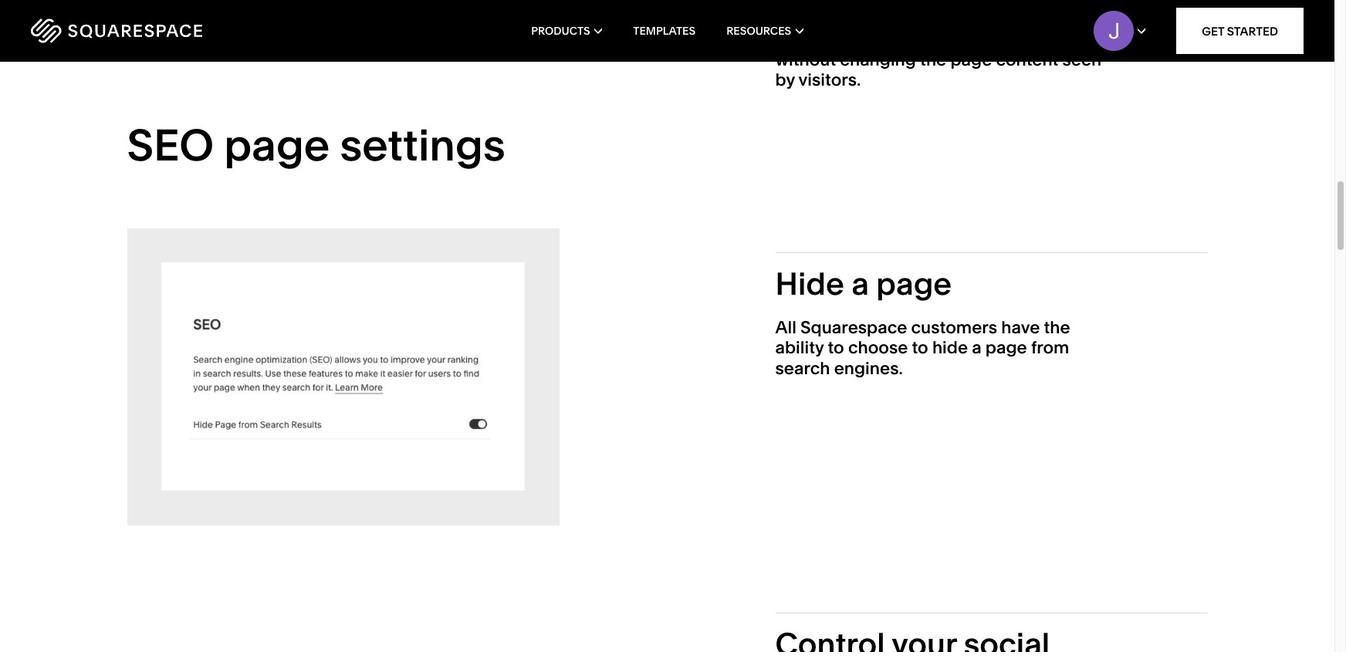 Task type: locate. For each thing, give the bounding box(es) containing it.
by left the visitors.
[[775, 69, 795, 90]]

ability
[[775, 338, 824, 359]]

1 vertical spatial seo
[[127, 119, 214, 171]]

0 horizontal spatial to
[[828, 338, 844, 359]]

a right hide
[[972, 338, 982, 359]]

to right ability
[[828, 338, 844, 359]]

1 horizontal spatial a
[[972, 338, 982, 359]]

content down this
[[996, 49, 1059, 70]]

1 vertical spatial the
[[1044, 317, 1070, 338]]

1 horizontal spatial the
[[1044, 317, 1070, 338]]

1 horizontal spatial seo
[[775, 0, 810, 9]]

resources button
[[726, 0, 803, 62]]

set
[[1073, 0, 1097, 9]]

a up squarespace
[[852, 265, 869, 303]]

to left hide
[[912, 338, 928, 359]]

the inside all squarespace customers have the ability to choose to hide a page from search engines.
[[1044, 317, 1070, 338]]

1 horizontal spatial to
[[912, 338, 928, 359]]

a inside all squarespace customers have the ability to choose to hide a page from search engines.
[[972, 338, 982, 359]]

seo page titles and descriptions are set by default, but you can modify this content for search or social purposes without changing the page content seen by visitors.
[[775, 0, 1102, 90]]

to
[[828, 338, 844, 359], [912, 338, 928, 359]]

0 vertical spatial a
[[852, 265, 869, 303]]

titles
[[859, 0, 899, 9]]

seo for seo page titles and descriptions are set by default, but you can modify this content for search or social purposes without changing the page content seen by visitors.
[[775, 0, 810, 9]]

1 vertical spatial by
[[775, 69, 795, 90]]

search down all
[[775, 358, 830, 379]]

0 horizontal spatial a
[[852, 265, 869, 303]]

hide
[[775, 265, 844, 303]]

search down titles
[[868, 29, 923, 50]]

page
[[814, 0, 855, 9], [951, 49, 992, 70], [224, 119, 330, 171], [876, 265, 952, 303], [986, 338, 1027, 359]]

1 by from the top
[[775, 8, 795, 29]]

search
[[868, 29, 923, 50], [775, 358, 830, 379]]

content left for
[[775, 29, 838, 50]]

changing
[[840, 49, 916, 70]]

1 horizontal spatial content
[[996, 49, 1059, 70]]

0 horizontal spatial seo
[[127, 119, 214, 171]]

by left default,
[[775, 8, 795, 29]]

0 vertical spatial search
[[868, 29, 923, 50]]

content
[[775, 29, 838, 50], [996, 49, 1059, 70]]

0 horizontal spatial the
[[920, 49, 947, 70]]

can
[[928, 8, 957, 29]]

1 vertical spatial a
[[972, 338, 982, 359]]

the down can
[[920, 49, 947, 70]]

products button
[[531, 0, 602, 62]]

you
[[894, 8, 924, 29]]

seen
[[1063, 49, 1102, 70]]

a
[[852, 265, 869, 303], [972, 338, 982, 359]]

are
[[1042, 0, 1069, 9]]

the
[[920, 49, 947, 70], [1044, 317, 1070, 338]]

squarespace logo link
[[31, 19, 285, 43]]

0 vertical spatial by
[[775, 8, 795, 29]]

0 horizontal spatial search
[[775, 358, 830, 379]]

modify
[[961, 8, 1017, 29]]

2 to from the left
[[912, 338, 928, 359]]

settings
[[340, 119, 505, 171]]

seo
[[775, 0, 810, 9], [127, 119, 214, 171]]

customers
[[911, 317, 997, 338]]

squarespace
[[801, 317, 907, 338]]

by
[[775, 8, 795, 29], [775, 69, 795, 90]]

the right have
[[1044, 317, 1070, 338]]

0 vertical spatial the
[[920, 49, 947, 70]]

1 vertical spatial search
[[775, 358, 830, 379]]

1 horizontal spatial search
[[868, 29, 923, 50]]

get started link
[[1177, 8, 1304, 54]]

hide
[[932, 338, 968, 359]]

get started
[[1202, 24, 1278, 38]]

visitors.
[[799, 69, 861, 90]]

0 horizontal spatial content
[[775, 29, 838, 50]]

seo inside seo page titles and descriptions are set by default, but you can modify this content for search or social purposes without changing the page content seen by visitors.
[[775, 0, 810, 9]]

from
[[1031, 338, 1069, 359]]

hiding a page option in seo panel image
[[127, 228, 559, 525]]

or
[[927, 29, 943, 50]]

0 vertical spatial seo
[[775, 0, 810, 9]]

default,
[[799, 8, 860, 29]]

have
[[1001, 317, 1040, 338]]

without
[[775, 49, 836, 70]]



Task type: vqa. For each thing, say whether or not it's contained in the screenshot.
leftmost "Vandam"
no



Task type: describe. For each thing, give the bounding box(es) containing it.
search inside seo page titles and descriptions are set by default, but you can modify this content for search or social purposes without changing the page content seen by visitors.
[[868, 29, 923, 50]]

the inside seo page titles and descriptions are set by default, but you can modify this content for search or social purposes without changing the page content seen by visitors.
[[920, 49, 947, 70]]

seo for seo page settings
[[127, 119, 214, 171]]

get
[[1202, 24, 1225, 38]]

page inside all squarespace customers have the ability to choose to hide a page from search engines.
[[986, 338, 1027, 359]]

seo page settings
[[127, 119, 505, 171]]

2 by from the top
[[775, 69, 795, 90]]

social
[[947, 29, 995, 50]]

all squarespace customers have the ability to choose to hide a page from search engines.
[[775, 317, 1070, 379]]

templates link
[[633, 0, 696, 62]]

descriptions
[[937, 0, 1038, 9]]

purposes
[[999, 29, 1075, 50]]

for
[[842, 29, 864, 50]]

hide a page
[[775, 265, 952, 303]]

search inside all squarespace customers have the ability to choose to hide a page from search engines.
[[775, 358, 830, 379]]

products
[[531, 24, 590, 38]]

and
[[903, 0, 933, 9]]

1 to from the left
[[828, 338, 844, 359]]

but
[[864, 8, 891, 29]]

resources
[[726, 24, 791, 38]]

this
[[1021, 8, 1051, 29]]

squarespace logo image
[[31, 19, 202, 43]]

templates
[[633, 24, 696, 38]]

choose
[[848, 338, 908, 359]]

started
[[1227, 24, 1278, 38]]

all
[[775, 317, 797, 338]]

engines.
[[834, 358, 903, 379]]



